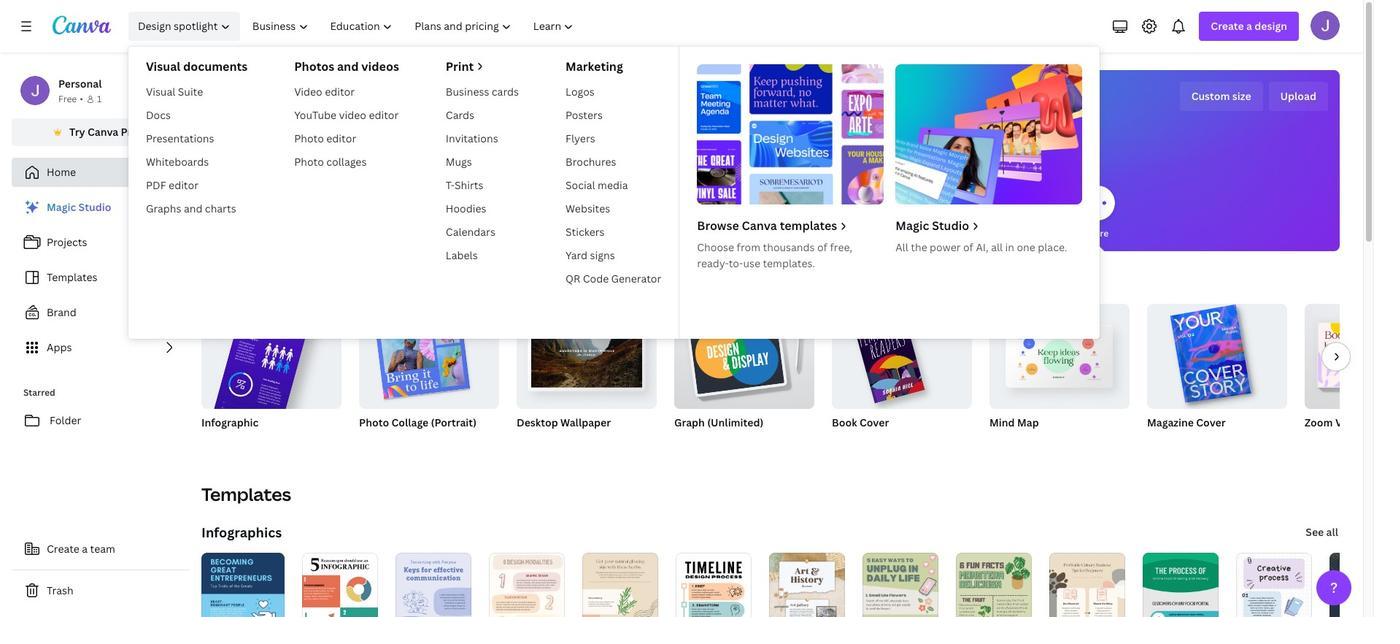 Task type: describe. For each thing, give the bounding box(es) containing it.
trash
[[47, 583, 73, 597]]

graphs and charts link
[[140, 197, 253, 221]]

and for photos
[[337, 58, 359, 74]]

youtube video editor
[[294, 108, 399, 122]]

graphs and charts
[[146, 202, 236, 215]]

mugs
[[446, 155, 472, 169]]

infographics link
[[202, 524, 282, 541]]

flyers link
[[560, 127, 668, 150]]

apps
[[47, 340, 72, 354]]

infographic group
[[200, 293, 342, 480]]

photos
[[294, 58, 335, 74]]

to-
[[729, 256, 744, 270]]

top level navigation element
[[126, 12, 1101, 339]]

videos
[[838, 227, 867, 240]]

jacob simon image
[[1311, 11, 1341, 40]]

create a team
[[47, 542, 115, 556]]

magic studio inside 'design spotlight' menu
[[896, 218, 970, 234]]

editor for video editor
[[325, 85, 355, 99]]

graph
[[675, 415, 705, 429]]

mind map
[[990, 415, 1040, 429]]

calendars
[[446, 225, 496, 239]]

magazine cover
[[1148, 415, 1226, 429]]

business cards
[[446, 85, 519, 99]]

yard
[[566, 248, 588, 262]]

ai,
[[977, 240, 989, 254]]

browse canva templates
[[698, 218, 838, 234]]

whiteboards link
[[140, 150, 253, 174]]

qr code generator link
[[560, 267, 668, 291]]

pdf editor link
[[140, 174, 253, 197]]

zoom virtual b
[[1306, 415, 1375, 429]]

collages
[[327, 155, 367, 169]]

wallpaper
[[561, 415, 611, 429]]

generator
[[612, 272, 662, 286]]

0 horizontal spatial magic studio
[[47, 200, 111, 214]]

visual documents
[[146, 58, 248, 74]]

spotlight
[[174, 19, 218, 33]]

folder
[[50, 413, 81, 427]]

websites inside 'design spotlight' menu
[[566, 202, 611, 215]]

media inside 'design spotlight' menu
[[598, 178, 628, 192]]

custom size button
[[1180, 82, 1264, 111]]

0 vertical spatial studio
[[79, 200, 111, 214]]

whiteboards button
[[580, 175, 635, 251]]

templates inside list
[[47, 270, 98, 284]]

magazine
[[1148, 415, 1195, 429]]

projects link
[[12, 228, 190, 257]]

print products button
[[904, 175, 965, 251]]

cards link
[[440, 104, 525, 127]]

0 horizontal spatial design
[[769, 87, 844, 118]]

book cover group
[[832, 304, 973, 448]]

docs
[[146, 108, 171, 122]]

1
[[97, 93, 102, 105]]

collage
[[392, 415, 429, 429]]

group for magazine cover
[[1148, 298, 1288, 409]]

list containing magic studio
[[12, 193, 190, 362]]

youtube
[[294, 108, 337, 122]]

magazine cover group
[[1148, 298, 1288, 448]]

book cover
[[832, 415, 890, 429]]

photo collage (portrait) group
[[359, 304, 499, 448]]

use
[[744, 256, 761, 270]]

1 vertical spatial websites
[[997, 227, 1036, 240]]

hoodies link
[[440, 197, 525, 221]]

of for browse canva templates
[[818, 240, 828, 254]]

design spotlight button
[[129, 12, 240, 41]]

videos
[[362, 58, 399, 74]]

a for design
[[1247, 19, 1253, 33]]

brochures
[[566, 155, 617, 169]]

products
[[927, 227, 965, 240]]

code
[[583, 272, 609, 286]]

create for create a team
[[47, 542, 79, 556]]

graph (unlimited)
[[675, 415, 764, 429]]

videos button
[[835, 175, 870, 251]]

group for desktop wallpaper
[[517, 304, 657, 409]]

visual suite link
[[140, 80, 253, 104]]

all
[[896, 240, 909, 254]]

from
[[737, 240, 761, 254]]

brand
[[47, 305, 77, 319]]

personal
[[58, 77, 102, 91]]

a for team
[[82, 542, 88, 556]]

whiteboards inside 'design spotlight' menu
[[146, 155, 209, 169]]

logos link
[[560, 80, 668, 104]]

photo editor link
[[289, 127, 405, 150]]

starred
[[23, 386, 55, 399]]

cover for magazine cover
[[1197, 415, 1226, 429]]

desktop wallpaper group
[[517, 304, 657, 448]]

social inside button
[[744, 227, 770, 240]]

design spotlight menu
[[129, 47, 1101, 339]]

visual for visual suite
[[146, 85, 175, 99]]

templates.
[[763, 256, 816, 270]]

book
[[832, 415, 858, 429]]

apps link
[[12, 333, 190, 362]]

presentations inside 'design spotlight' menu
[[146, 131, 214, 145]]

photo for photo collage (portrait)
[[359, 415, 389, 429]]

labels
[[446, 248, 478, 262]]

desktop wallpaper
[[517, 415, 611, 429]]

free
[[58, 93, 77, 105]]

what will you design today?
[[612, 87, 931, 118]]

media inside button
[[772, 227, 798, 240]]

studio inside 'design spotlight' menu
[[933, 218, 970, 234]]

custom
[[1192, 89, 1231, 103]]

upload
[[1281, 89, 1317, 103]]

photo for photo collages
[[294, 155, 324, 169]]

editor inside youtube video editor link
[[369, 108, 399, 122]]

home link
[[12, 158, 190, 187]]

upload button
[[1269, 82, 1329, 111]]

create a team button
[[12, 535, 190, 564]]

0 horizontal spatial magic
[[47, 200, 76, 214]]

photo collages
[[294, 155, 367, 169]]

hoodies
[[446, 202, 487, 215]]

and for graphs
[[184, 202, 203, 215]]

for
[[428, 227, 442, 240]]

video editor
[[294, 85, 355, 99]]

create for create a design
[[1212, 19, 1245, 33]]

social media inside 'design spotlight' menu
[[566, 178, 628, 192]]



Task type: locate. For each thing, give the bounding box(es) containing it.
editor for pdf editor
[[169, 178, 199, 192]]

mind
[[990, 415, 1015, 429]]

home
[[47, 165, 76, 179]]

0 vertical spatial magic studio
[[47, 200, 111, 214]]

canva for templates
[[742, 218, 778, 234]]

magic up the on the top of the page
[[896, 218, 930, 234]]

posters link
[[560, 104, 668, 127]]

studio down home link
[[79, 200, 111, 214]]

docs link
[[140, 104, 253, 127]]

1 horizontal spatial magic
[[896, 218, 930, 234]]

today?
[[848, 87, 931, 118]]

all inside 'design spotlight' menu
[[992, 240, 1003, 254]]

social inside 'design spotlight' menu
[[566, 178, 596, 192]]

of left ai,
[[964, 240, 974, 254]]

projects
[[47, 235, 87, 249]]

1 vertical spatial presentations
[[660, 227, 719, 240]]

design inside dropdown button
[[1255, 19, 1288, 33]]

magic down the home
[[47, 200, 76, 214]]

magic
[[47, 200, 76, 214], [896, 218, 930, 234]]

suite
[[178, 85, 203, 99]]

visual
[[146, 58, 181, 74], [146, 85, 175, 99]]

editor up youtube video editor
[[325, 85, 355, 99]]

social up from
[[744, 227, 770, 240]]

0 vertical spatial websites
[[566, 202, 611, 215]]

editor inside pdf editor link
[[169, 178, 199, 192]]

magic inside 'design spotlight' menu
[[896, 218, 930, 234]]

cover for book cover
[[860, 415, 890, 429]]

1 vertical spatial media
[[772, 227, 798, 240]]

0 vertical spatial magic
[[47, 200, 76, 214]]

1 vertical spatial you
[[444, 227, 460, 240]]

you right will
[[721, 87, 764, 118]]

magic studio link
[[12, 193, 190, 222]]

0 horizontal spatial a
[[82, 542, 88, 556]]

presentations
[[146, 131, 214, 145], [660, 227, 719, 240]]

None search field
[[552, 136, 990, 165]]

1 vertical spatial whiteboards
[[580, 227, 635, 240]]

1 horizontal spatial design
[[1255, 19, 1288, 33]]

websites link
[[560, 197, 668, 221]]

team
[[90, 542, 115, 556]]

1 horizontal spatial social
[[744, 227, 770, 240]]

video editor link
[[289, 80, 405, 104]]

presentations up choose
[[660, 227, 719, 240]]

charts
[[205, 202, 236, 215]]

0 horizontal spatial you
[[444, 227, 460, 240]]

print up the on the top of the page
[[904, 227, 925, 240]]

1 horizontal spatial all
[[1327, 525, 1339, 539]]

0 horizontal spatial cover
[[860, 415, 890, 429]]

2 vertical spatial photo
[[359, 415, 389, 429]]

1 horizontal spatial cover
[[1197, 415, 1226, 429]]

1 horizontal spatial a
[[1247, 19, 1253, 33]]

list
[[12, 193, 190, 362]]

magic studio up projects
[[47, 200, 111, 214]]

and down pdf editor link
[[184, 202, 203, 215]]

infographic
[[202, 415, 259, 429]]

websites
[[566, 202, 611, 215], [997, 227, 1036, 240]]

design spotlight
[[138, 19, 218, 33]]

yard signs link
[[560, 244, 668, 267]]

try canva pro button
[[12, 118, 190, 146]]

1 vertical spatial visual
[[146, 85, 175, 99]]

of
[[818, 240, 828, 254], [964, 240, 974, 254]]

studio
[[79, 200, 111, 214], [933, 218, 970, 234]]

visual suite
[[146, 85, 203, 99]]

1 horizontal spatial and
[[337, 58, 359, 74]]

of left free,
[[818, 240, 828, 254]]

for you
[[428, 227, 460, 240]]

1 horizontal spatial presentations
[[660, 227, 719, 240]]

group for book cover
[[832, 304, 973, 409]]

0 vertical spatial print
[[446, 58, 474, 74]]

templates down projects
[[47, 270, 98, 284]]

0 vertical spatial photo
[[294, 131, 324, 145]]

canva
[[88, 125, 118, 139], [742, 218, 778, 234]]

you right for
[[444, 227, 460, 240]]

0 horizontal spatial social media
[[566, 178, 628, 192]]

more button
[[1081, 175, 1116, 251]]

media up thousands at the top right of page
[[772, 227, 798, 240]]

marketing
[[566, 58, 623, 74]]

cover right 'book'
[[860, 415, 890, 429]]

documents
[[183, 58, 248, 74]]

visual for visual documents
[[146, 58, 181, 74]]

canva inside button
[[88, 125, 118, 139]]

0 horizontal spatial create
[[47, 542, 79, 556]]

0 vertical spatial create
[[1212, 19, 1245, 33]]

visual up docs
[[146, 85, 175, 99]]

what
[[612, 87, 674, 118]]

whiteboards
[[146, 155, 209, 169], [580, 227, 635, 240]]

editor inside the video editor 'link'
[[325, 85, 355, 99]]

0 vertical spatial presentations
[[146, 131, 214, 145]]

1 horizontal spatial canva
[[742, 218, 778, 234]]

more
[[1087, 227, 1109, 240]]

a inside dropdown button
[[1247, 19, 1253, 33]]

visual up visual suite
[[146, 58, 181, 74]]

stickers
[[566, 225, 605, 239]]

2 of from the left
[[964, 240, 974, 254]]

group for mind map
[[990, 298, 1130, 409]]

1 horizontal spatial you
[[721, 87, 764, 118]]

1 horizontal spatial magic studio
[[896, 218, 970, 234]]

0 vertical spatial all
[[992, 240, 1003, 254]]

mind map group
[[990, 298, 1130, 448]]

1 vertical spatial social
[[744, 227, 770, 240]]

0 horizontal spatial websites
[[566, 202, 611, 215]]

group for infographic
[[200, 293, 342, 480]]

whiteboards up pdf editor
[[146, 155, 209, 169]]

folder link
[[12, 406, 190, 435]]

labels link
[[440, 244, 525, 267]]

0 vertical spatial design
[[1255, 19, 1288, 33]]

photo collages link
[[289, 150, 405, 174]]

0 vertical spatial a
[[1247, 19, 1253, 33]]

presentations down docs link
[[146, 131, 214, 145]]

qr
[[566, 272, 581, 286]]

0 vertical spatial you
[[721, 87, 764, 118]]

1 horizontal spatial social media
[[744, 227, 798, 240]]

size
[[1233, 89, 1252, 103]]

create
[[1212, 19, 1245, 33], [47, 542, 79, 556]]

0 vertical spatial media
[[598, 178, 628, 192]]

0 vertical spatial canva
[[88, 125, 118, 139]]

1 vertical spatial social media
[[744, 227, 798, 240]]

2 visual from the top
[[146, 85, 175, 99]]

editor down youtube video editor link
[[327, 131, 357, 145]]

editor right video
[[369, 108, 399, 122]]

0 horizontal spatial and
[[184, 202, 203, 215]]

magic studio up power
[[896, 218, 970, 234]]

and
[[337, 58, 359, 74], [184, 202, 203, 215]]

canva for pro
[[88, 125, 118, 139]]

desktop
[[517, 415, 558, 429]]

create inside button
[[47, 542, 79, 556]]

create a design
[[1212, 19, 1288, 33]]

video
[[339, 108, 367, 122]]

1 vertical spatial magic
[[896, 218, 930, 234]]

create up the custom size
[[1212, 19, 1245, 33]]

print inside button
[[904, 227, 925, 240]]

print for print
[[446, 58, 474, 74]]

whiteboards up signs
[[580, 227, 635, 240]]

0 horizontal spatial all
[[992, 240, 1003, 254]]

photo editor
[[294, 131, 357, 145]]

0 horizontal spatial studio
[[79, 200, 111, 214]]

create left team
[[47, 542, 79, 556]]

studio up power
[[933, 218, 970, 234]]

templates up "infographics" link
[[202, 482, 291, 506]]

brand link
[[12, 298, 190, 327]]

1 horizontal spatial media
[[772, 227, 798, 240]]

0 horizontal spatial of
[[818, 240, 828, 254]]

of inside choose from thousands of free, ready-to-use templates.
[[818, 240, 828, 254]]

canva inside 'design spotlight' menu
[[742, 218, 778, 234]]

brochures link
[[560, 150, 668, 174]]

and up the video editor 'link'
[[337, 58, 359, 74]]

mugs link
[[440, 150, 525, 174]]

pdf editor
[[146, 178, 199, 192]]

1 vertical spatial canva
[[742, 218, 778, 234]]

1 horizontal spatial templates
[[202, 482, 291, 506]]

the
[[911, 240, 928, 254]]

1 horizontal spatial create
[[1212, 19, 1245, 33]]

1 cover from the left
[[860, 415, 890, 429]]

1 vertical spatial design
[[769, 87, 844, 118]]

create inside dropdown button
[[1212, 19, 1245, 33]]

canva right try
[[88, 125, 118, 139]]

of for magic studio
[[964, 240, 974, 254]]

print
[[446, 58, 474, 74], [904, 227, 925, 240]]

print inside 'design spotlight' menu
[[446, 58, 474, 74]]

photo down the youtube
[[294, 131, 324, 145]]

photo inside group
[[359, 415, 389, 429]]

•
[[80, 93, 83, 105]]

0 horizontal spatial media
[[598, 178, 628, 192]]

business
[[446, 85, 490, 99]]

group for photo collage (portrait)
[[359, 304, 499, 409]]

signs
[[590, 248, 615, 262]]

cover right magazine
[[1197, 415, 1226, 429]]

graph (unlimited) group
[[675, 304, 815, 448]]

social media button
[[744, 175, 798, 251]]

a
[[1247, 19, 1253, 33], [82, 542, 88, 556]]

1 horizontal spatial studio
[[933, 218, 970, 234]]

video
[[294, 85, 323, 99]]

qr code generator
[[566, 272, 662, 286]]

graphs
[[146, 202, 181, 215]]

templates
[[780, 218, 838, 234]]

0 vertical spatial social
[[566, 178, 596, 192]]

social media up choose from thousands of free, ready-to-use templates. at the right top
[[744, 227, 798, 240]]

1 vertical spatial photo
[[294, 155, 324, 169]]

group for graph (unlimited)
[[675, 304, 815, 409]]

calendars link
[[440, 221, 525, 244]]

websites up stickers
[[566, 202, 611, 215]]

cards
[[492, 85, 519, 99]]

editor up the graphs and charts
[[169, 178, 199, 192]]

0 horizontal spatial print
[[446, 58, 474, 74]]

group
[[200, 293, 342, 480], [990, 298, 1130, 409], [1148, 298, 1288, 409], [359, 304, 499, 409], [517, 304, 657, 409], [675, 304, 815, 409], [832, 304, 973, 409], [1306, 304, 1375, 409]]

zoom virtual background group
[[1306, 304, 1375, 448]]

one
[[1017, 240, 1036, 254]]

shirts
[[455, 178, 484, 192]]

media down brochures link
[[598, 178, 628, 192]]

1 vertical spatial and
[[184, 202, 203, 215]]

1 horizontal spatial whiteboards
[[580, 227, 635, 240]]

0 vertical spatial social media
[[566, 178, 628, 192]]

1 horizontal spatial of
[[964, 240, 974, 254]]

0 horizontal spatial templates
[[47, 270, 98, 284]]

for you button
[[426, 175, 461, 251]]

editor for photo editor
[[327, 131, 357, 145]]

websites up in at the top right of the page
[[997, 227, 1036, 240]]

0 vertical spatial visual
[[146, 58, 181, 74]]

0 horizontal spatial presentations
[[146, 131, 214, 145]]

print up business
[[446, 58, 474, 74]]

photo
[[294, 131, 324, 145], [294, 155, 324, 169], [359, 415, 389, 429]]

0 vertical spatial templates
[[47, 270, 98, 284]]

1 vertical spatial templates
[[202, 482, 291, 506]]

1 vertical spatial magic studio
[[896, 218, 970, 234]]

(unlimited)
[[708, 415, 764, 429]]

social down brochures
[[566, 178, 596, 192]]

photo for photo editor
[[294, 131, 324, 145]]

a left team
[[82, 542, 88, 556]]

flyers
[[566, 131, 596, 145]]

1 vertical spatial print
[[904, 227, 925, 240]]

thousands
[[763, 240, 815, 254]]

you
[[721, 87, 764, 118], [444, 227, 460, 240]]

1 vertical spatial a
[[82, 542, 88, 556]]

choose
[[698, 240, 735, 254]]

custom size
[[1192, 89, 1252, 103]]

cover
[[860, 415, 890, 429], [1197, 415, 1226, 429]]

2 cover from the left
[[1197, 415, 1226, 429]]

0 horizontal spatial canva
[[88, 125, 118, 139]]

1 of from the left
[[818, 240, 828, 254]]

1 vertical spatial studio
[[933, 218, 970, 234]]

photos and videos
[[294, 58, 399, 74]]

a up size
[[1247, 19, 1253, 33]]

social media down brochures
[[566, 178, 628, 192]]

a inside button
[[82, 542, 88, 556]]

websites button
[[997, 175, 1036, 251]]

you inside 'button'
[[444, 227, 460, 240]]

browse
[[698, 218, 740, 234]]

1 horizontal spatial print
[[904, 227, 925, 240]]

1 visual from the top
[[146, 58, 181, 74]]

photo left collage
[[359, 415, 389, 429]]

1 vertical spatial create
[[47, 542, 79, 556]]

editor
[[325, 85, 355, 99], [369, 108, 399, 122], [327, 131, 357, 145], [169, 178, 199, 192]]

1 vertical spatial all
[[1327, 525, 1339, 539]]

all right see
[[1327, 525, 1339, 539]]

infographics
[[202, 524, 282, 541]]

folder button
[[12, 406, 190, 435]]

zoom
[[1306, 415, 1334, 429]]

editor inside photo editor link
[[327, 131, 357, 145]]

invitations
[[446, 131, 498, 145]]

0 vertical spatial whiteboards
[[146, 155, 209, 169]]

print for print products
[[904, 227, 925, 240]]

0 horizontal spatial social
[[566, 178, 596, 192]]

all left in at the top right of the page
[[992, 240, 1003, 254]]

canva up from
[[742, 218, 778, 234]]

try
[[69, 125, 85, 139]]

0 vertical spatial and
[[337, 58, 359, 74]]

social media link
[[560, 174, 668, 197]]

templates
[[47, 270, 98, 284], [202, 482, 291, 506]]

photo down photo editor on the left
[[294, 155, 324, 169]]

1 horizontal spatial websites
[[997, 227, 1036, 240]]

0 horizontal spatial whiteboards
[[146, 155, 209, 169]]



Task type: vqa. For each thing, say whether or not it's contained in the screenshot.
Print
yes



